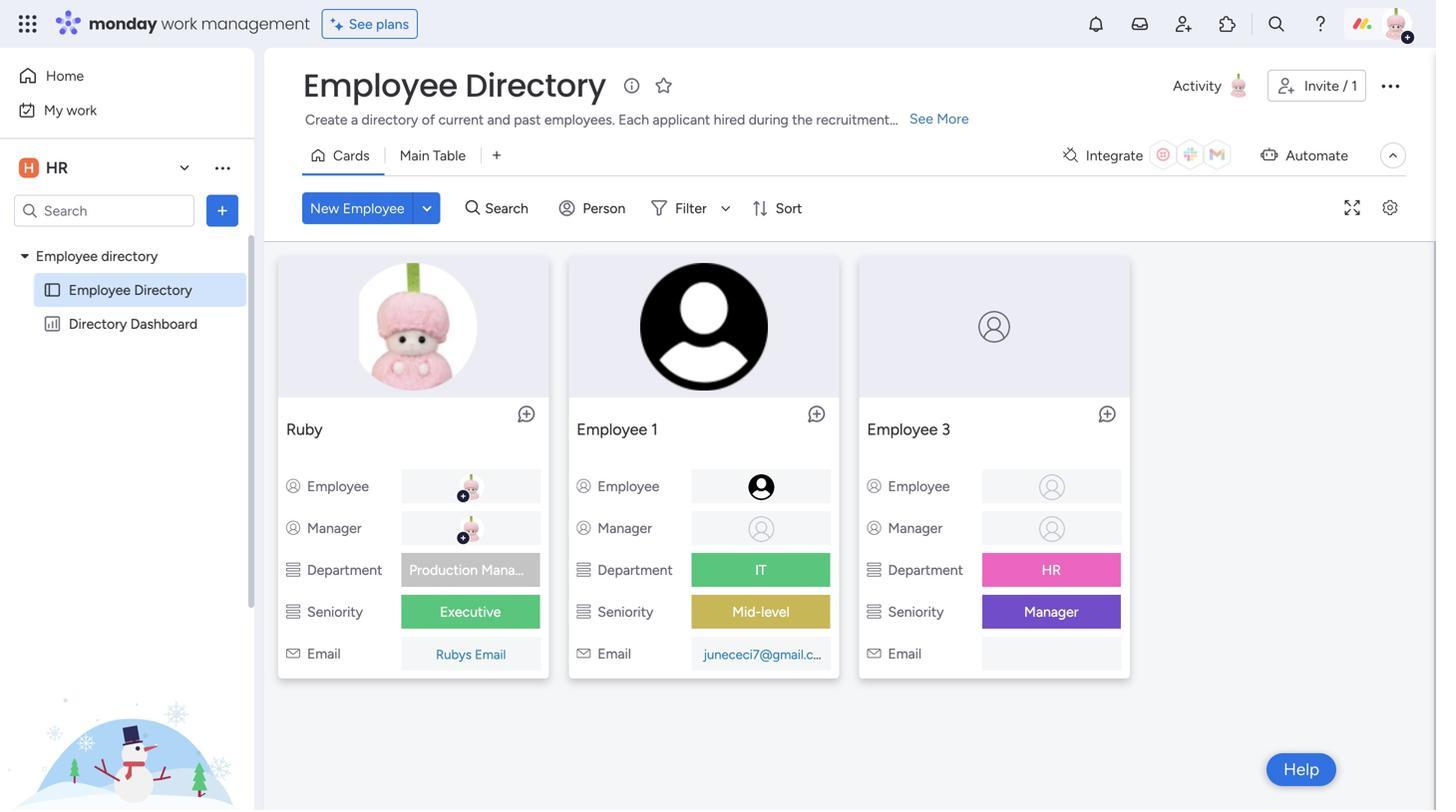 Task type: vqa. For each thing, say whether or not it's contained in the screenshot.
right the >
no



Task type: describe. For each thing, give the bounding box(es) containing it.
v2 status outline image for production management
[[286, 562, 300, 579]]

rubys
[[436, 647, 472, 663]]

dapulse person column image for employee 3
[[867, 520, 881, 537]]

list box containing employee directory
[[0, 235, 254, 610]]

junececi7@gmail.com
[[704, 647, 832, 663]]

2 horizontal spatial directory
[[465, 63, 606, 108]]

see for see plans
[[349, 15, 373, 32]]

lottie animation image
[[0, 609, 254, 811]]

add view image
[[493, 148, 501, 163]]

seniority for employee 1
[[598, 604, 653, 621]]

new
[[310, 200, 339, 217]]

this
[[1141, 111, 1164, 128]]

dapulse person column image for employee 1
[[577, 478, 591, 495]]

employees.
[[544, 111, 615, 128]]

production
[[409, 562, 478, 579]]

row group containing ruby
[[268, 246, 1430, 693]]

current
[[438, 111, 484, 128]]

ruby anderson image
[[1380, 8, 1412, 40]]

department for employee 3
[[888, 562, 963, 579]]

and
[[487, 111, 510, 128]]

settings image
[[1374, 201, 1406, 216]]

card cover image image for ruby
[[292, 263, 535, 391]]

1 inside button
[[1351, 77, 1357, 94]]

filter button
[[643, 192, 738, 224]]

2 horizontal spatial card cover image image
[[978, 311, 1010, 343]]

main table
[[400, 147, 466, 164]]

person button
[[551, 192, 637, 224]]

employee inside button
[[343, 200, 405, 217]]

create a directory of current and past employees. each applicant hired during the recruitment process can automatically be moved to this board using the automation center.
[[305, 111, 1387, 128]]

1 horizontal spatial directory
[[362, 111, 418, 128]]

sort
[[776, 200, 802, 217]]

0 horizontal spatial dapulse person column image
[[286, 478, 300, 495]]

v2 status outline image for executive
[[286, 604, 300, 621]]

add to favorites image
[[654, 75, 674, 95]]

mid-level
[[732, 604, 790, 621]]

email for employee 3
[[888, 646, 922, 663]]

Search field
[[480, 194, 540, 222]]

workspace selection element
[[19, 156, 71, 180]]

moved
[[1078, 111, 1121, 128]]

production management
[[409, 562, 564, 579]]

invite
[[1304, 77, 1339, 94]]

1 the from the left
[[792, 111, 813, 128]]

more
[[937, 110, 969, 127]]

v2 status outline image for it
[[577, 562, 591, 579]]

executive
[[440, 604, 501, 621]]

applicant
[[653, 111, 710, 128]]

1 horizontal spatial employee directory
[[303, 63, 606, 108]]

v2 search image
[[465, 197, 480, 220]]

junececi7@gmail.com link
[[700, 647, 836, 663]]

hired
[[714, 111, 745, 128]]

a
[[351, 111, 358, 128]]

arrow down image
[[714, 196, 738, 220]]

email for employee 1
[[598, 646, 631, 663]]

h
[[24, 160, 34, 177]]

during
[[749, 111, 789, 128]]

see plans button
[[322, 9, 418, 39]]

process
[[893, 111, 942, 128]]

collapse board header image
[[1385, 148, 1401, 164]]

activity button
[[1165, 70, 1259, 102]]

Employee Directory field
[[298, 63, 611, 108]]

board
[[1167, 111, 1204, 128]]

help button
[[1267, 754, 1336, 787]]

work for monday
[[161, 12, 197, 35]]

using
[[1207, 111, 1241, 128]]

0 horizontal spatial employee directory
[[69, 282, 192, 299]]

directory dashboard
[[69, 316, 198, 333]]

v2 status outline image for hr
[[867, 562, 881, 579]]

to
[[1124, 111, 1138, 128]]

apps image
[[1218, 14, 1238, 34]]

my work button
[[12, 94, 214, 126]]

my work
[[44, 102, 97, 119]]

department for employee 1
[[598, 562, 673, 579]]

dapulse person column image for employee 1
[[577, 520, 591, 537]]

invite members image
[[1174, 14, 1194, 34]]

3
[[942, 420, 950, 439]]

0 horizontal spatial directory
[[101, 248, 158, 265]]

activity
[[1173, 77, 1222, 94]]

/
[[1343, 77, 1348, 94]]

see plans
[[349, 15, 409, 32]]

manager for employee 3
[[888, 520, 942, 537]]

employee 1
[[577, 420, 658, 439]]

new employee button
[[302, 192, 413, 224]]



Task type: locate. For each thing, give the bounding box(es) containing it.
1 horizontal spatial department
[[598, 562, 673, 579]]

invite / 1 button
[[1267, 70, 1366, 102]]

3 department from the left
[[888, 562, 963, 579]]

0 horizontal spatial the
[[792, 111, 813, 128]]

the right using on the top right of the page
[[1244, 111, 1265, 128]]

3 seniority from the left
[[888, 604, 944, 621]]

2 horizontal spatial department
[[888, 562, 963, 579]]

integrate
[[1086, 147, 1143, 164]]

1 v2 email column image from the left
[[286, 646, 300, 663]]

v2 email column image
[[867, 646, 881, 663]]

see more link
[[907, 109, 971, 129]]

card cover image image for employee 1
[[582, 263, 826, 391]]

directory right a
[[362, 111, 418, 128]]

management
[[201, 12, 310, 35]]

manager for employee 1
[[598, 520, 652, 537]]

plans
[[376, 15, 409, 32]]

card cover image image
[[292, 263, 535, 391], [582, 263, 826, 391], [978, 311, 1010, 343]]

0 vertical spatial 1
[[1351, 77, 1357, 94]]

home button
[[12, 60, 214, 92]]

2 seniority from the left
[[598, 604, 653, 621]]

dapulse person column image
[[577, 478, 591, 495], [867, 478, 881, 495], [286, 520, 300, 537]]

1 vertical spatial hr
[[1042, 562, 1061, 579]]

v2 email column image for ruby
[[286, 646, 300, 663]]

work right my
[[66, 102, 97, 119]]

work inside button
[[66, 102, 97, 119]]

see inside "link"
[[909, 110, 933, 127]]

Search in workspace field
[[42, 199, 167, 222]]

manager
[[307, 520, 362, 537], [598, 520, 652, 537], [888, 520, 942, 537], [1024, 604, 1079, 621]]

seniority for ruby
[[307, 604, 363, 621]]

dapulse person column image
[[286, 478, 300, 495], [577, 520, 591, 537], [867, 520, 881, 537]]

0 vertical spatial employee directory
[[303, 63, 606, 108]]

0 horizontal spatial directory
[[69, 316, 127, 333]]

options image
[[1378, 74, 1402, 98]]

center.
[[1343, 111, 1387, 128]]

1 department from the left
[[307, 562, 382, 579]]

1 horizontal spatial directory
[[134, 282, 192, 299]]

0 vertical spatial work
[[161, 12, 197, 35]]

1 vertical spatial employee directory
[[69, 282, 192, 299]]

0 horizontal spatial dapulse person column image
[[286, 520, 300, 537]]

dapulse person column image down ruby at the left of the page
[[286, 520, 300, 537]]

1 horizontal spatial work
[[161, 12, 197, 35]]

see
[[349, 15, 373, 32], [909, 110, 933, 127]]

manager for ruby
[[307, 520, 362, 537]]

employee directory
[[36, 248, 158, 265]]

list box
[[0, 235, 254, 610]]

1 inside "row group"
[[651, 420, 658, 439]]

level
[[761, 604, 790, 621]]

1 horizontal spatial v2 email column image
[[577, 646, 591, 663]]

0 vertical spatial hr
[[46, 159, 68, 178]]

0 horizontal spatial card cover image image
[[292, 263, 535, 391]]

mid-
[[732, 604, 761, 621]]

directory right public dashboard icon
[[69, 316, 127, 333]]

email for ruby
[[307, 646, 341, 663]]

sort button
[[744, 192, 814, 224]]

hr
[[46, 159, 68, 178], [1042, 562, 1061, 579]]

inbox image
[[1130, 14, 1150, 34]]

notifications image
[[1086, 14, 1106, 34]]

dashboard
[[130, 316, 198, 333]]

dapulse integrations image
[[1063, 148, 1078, 163]]

the
[[792, 111, 813, 128], [1244, 111, 1265, 128]]

management
[[481, 562, 564, 579]]

2 horizontal spatial dapulse person column image
[[867, 478, 881, 495]]

v2 email column image
[[286, 646, 300, 663], [577, 646, 591, 663]]

open full screen image
[[1336, 201, 1368, 216]]

2 the from the left
[[1244, 111, 1265, 128]]

v2 email column image for employee 1
[[577, 646, 591, 663]]

caret down image
[[21, 249, 29, 263]]

cards
[[333, 147, 370, 164]]

automatically
[[972, 111, 1056, 128]]

table
[[433, 147, 466, 164]]

monday
[[89, 12, 157, 35]]

v2 status outline image for mid-level
[[577, 604, 591, 621]]

option
[[0, 238, 254, 242]]

0 horizontal spatial work
[[66, 102, 97, 119]]

2 department from the left
[[598, 562, 673, 579]]

person
[[583, 200, 625, 217]]

0 horizontal spatial 1
[[651, 420, 658, 439]]

see for see more
[[909, 110, 933, 127]]

1 horizontal spatial see
[[909, 110, 933, 127]]

recruitment
[[816, 111, 890, 128]]

dapulse person column image down the employee 3
[[867, 478, 881, 495]]

workspace image
[[19, 157, 39, 179]]

0 vertical spatial directory
[[465, 63, 606, 108]]

dapulse person column image down employee 1
[[577, 478, 591, 495]]

1 vertical spatial directory
[[134, 282, 192, 299]]

1 vertical spatial see
[[909, 110, 933, 127]]

see inside button
[[349, 15, 373, 32]]

angle down image
[[422, 201, 432, 216]]

employee
[[303, 63, 457, 108], [343, 200, 405, 217], [36, 248, 98, 265], [69, 282, 131, 299], [577, 420, 647, 439], [867, 420, 938, 439], [307, 478, 369, 495], [598, 478, 659, 495], [888, 478, 950, 495]]

main
[[400, 147, 430, 164]]

v2 status outline image for manager
[[867, 604, 881, 621]]

create
[[305, 111, 348, 128]]

1 horizontal spatial dapulse person column image
[[577, 520, 591, 537]]

1 vertical spatial directory
[[101, 248, 158, 265]]

past
[[514, 111, 541, 128]]

invite / 1
[[1304, 77, 1357, 94]]

0 vertical spatial see
[[349, 15, 373, 32]]

0 horizontal spatial seniority
[[307, 604, 363, 621]]

1 seniority from the left
[[307, 604, 363, 621]]

monday work management
[[89, 12, 310, 35]]

hr inside "row group"
[[1042, 562, 1061, 579]]

workspace options image
[[212, 158, 232, 178]]

it
[[755, 562, 767, 579]]

main table button
[[385, 140, 481, 172]]

2 vertical spatial directory
[[69, 316, 127, 333]]

select product image
[[18, 14, 38, 34]]

department
[[307, 562, 382, 579], [598, 562, 673, 579], [888, 562, 963, 579]]

hr inside "workspace selection" element
[[46, 159, 68, 178]]

the right during in the right of the page
[[792, 111, 813, 128]]

0 horizontal spatial v2 email column image
[[286, 646, 300, 663]]

1 horizontal spatial card cover image image
[[582, 263, 826, 391]]

0 vertical spatial directory
[[362, 111, 418, 128]]

1 horizontal spatial dapulse person column image
[[577, 478, 591, 495]]

see left plans
[[349, 15, 373, 32]]

directory up past
[[465, 63, 606, 108]]

directory
[[362, 111, 418, 128], [101, 248, 158, 265]]

new employee
[[310, 200, 405, 217]]

0 horizontal spatial hr
[[46, 159, 68, 178]]

directory
[[465, 63, 606, 108], [134, 282, 192, 299], [69, 316, 127, 333]]

of
[[422, 111, 435, 128]]

2 horizontal spatial seniority
[[888, 604, 944, 621]]

search everything image
[[1266, 14, 1286, 34]]

1 horizontal spatial hr
[[1042, 562, 1061, 579]]

see more
[[909, 110, 969, 127]]

v2 status outline image
[[286, 562, 300, 579], [577, 562, 591, 579], [867, 562, 881, 579], [286, 604, 300, 621], [577, 604, 591, 621], [867, 604, 881, 621]]

work right monday
[[161, 12, 197, 35]]

1 vertical spatial work
[[66, 102, 97, 119]]

seniority for employee 3
[[888, 604, 944, 621]]

0 horizontal spatial see
[[349, 15, 373, 32]]

show board description image
[[620, 76, 644, 96]]

employee directory up current
[[303, 63, 606, 108]]

help
[[1284, 760, 1319, 780]]

home
[[46, 67, 84, 84]]

cards button
[[302, 140, 385, 172]]

ruby
[[286, 420, 323, 439]]

autopilot image
[[1261, 142, 1278, 167]]

1 vertical spatial 1
[[651, 420, 658, 439]]

0 horizontal spatial department
[[307, 562, 382, 579]]

help image
[[1310, 14, 1330, 34]]

directory up dashboard
[[134, 282, 192, 299]]

automation
[[1268, 111, 1340, 128]]

dapulse person column image for employee 3
[[867, 478, 881, 495]]

2 horizontal spatial dapulse person column image
[[867, 520, 881, 537]]

work for my
[[66, 102, 97, 119]]

public dashboard image
[[43, 315, 62, 334]]

lottie animation element
[[0, 609, 254, 811]]

can
[[946, 111, 968, 128]]

employee directory
[[303, 63, 606, 108], [69, 282, 192, 299]]

department for ruby
[[307, 562, 382, 579]]

rubys email link
[[432, 647, 510, 663]]

options image
[[212, 201, 232, 221]]

seniority
[[307, 604, 363, 621], [598, 604, 653, 621], [888, 604, 944, 621]]

rubys email
[[436, 647, 506, 663]]

see left more
[[909, 110, 933, 127]]

1 horizontal spatial the
[[1244, 111, 1265, 128]]

1
[[1351, 77, 1357, 94], [651, 420, 658, 439]]

1 horizontal spatial seniority
[[598, 604, 653, 621]]

automate
[[1286, 147, 1348, 164]]

public board image
[[43, 281, 62, 300]]

be
[[1059, 111, 1075, 128]]

email
[[307, 646, 341, 663], [598, 646, 631, 663], [888, 646, 922, 663], [475, 647, 506, 663]]

1 horizontal spatial 1
[[1351, 77, 1357, 94]]

employee directory up directory dashboard at the left of page
[[69, 282, 192, 299]]

filter
[[675, 200, 707, 217]]

my
[[44, 102, 63, 119]]

row group
[[268, 246, 1430, 693]]

employee 3
[[867, 420, 950, 439]]

work
[[161, 12, 197, 35], [66, 102, 97, 119]]

2 v2 email column image from the left
[[577, 646, 591, 663]]

each
[[618, 111, 649, 128]]

directory down search in workspace field
[[101, 248, 158, 265]]



